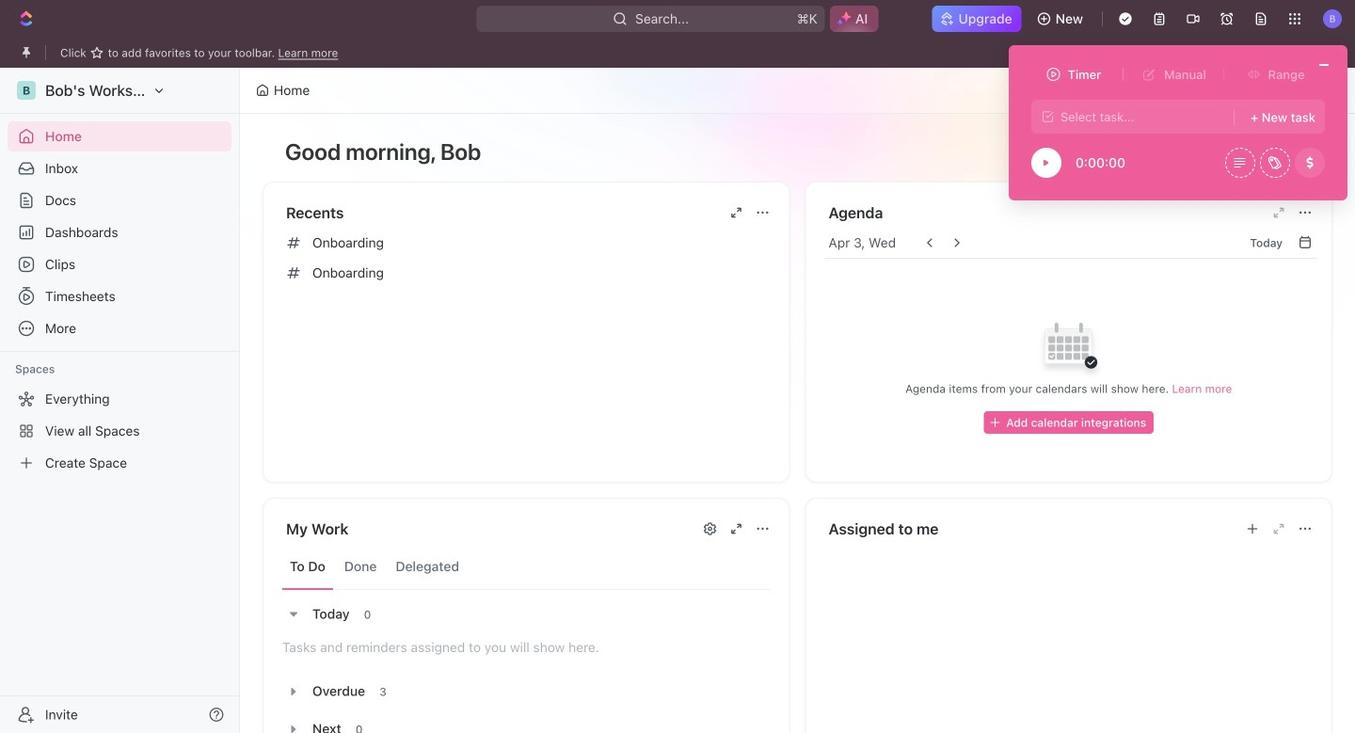 Task type: vqa. For each thing, say whether or not it's contained in the screenshot.
‎Task 2
no



Task type: locate. For each thing, give the bounding box(es) containing it.
tree inside the sidebar navigation
[[8, 384, 232, 478]]

sidebar navigation
[[0, 68, 244, 733]]

tab list
[[282, 544, 770, 590]]

bob's workspace, , element
[[17, 81, 36, 100]]

tree
[[8, 384, 232, 478]]



